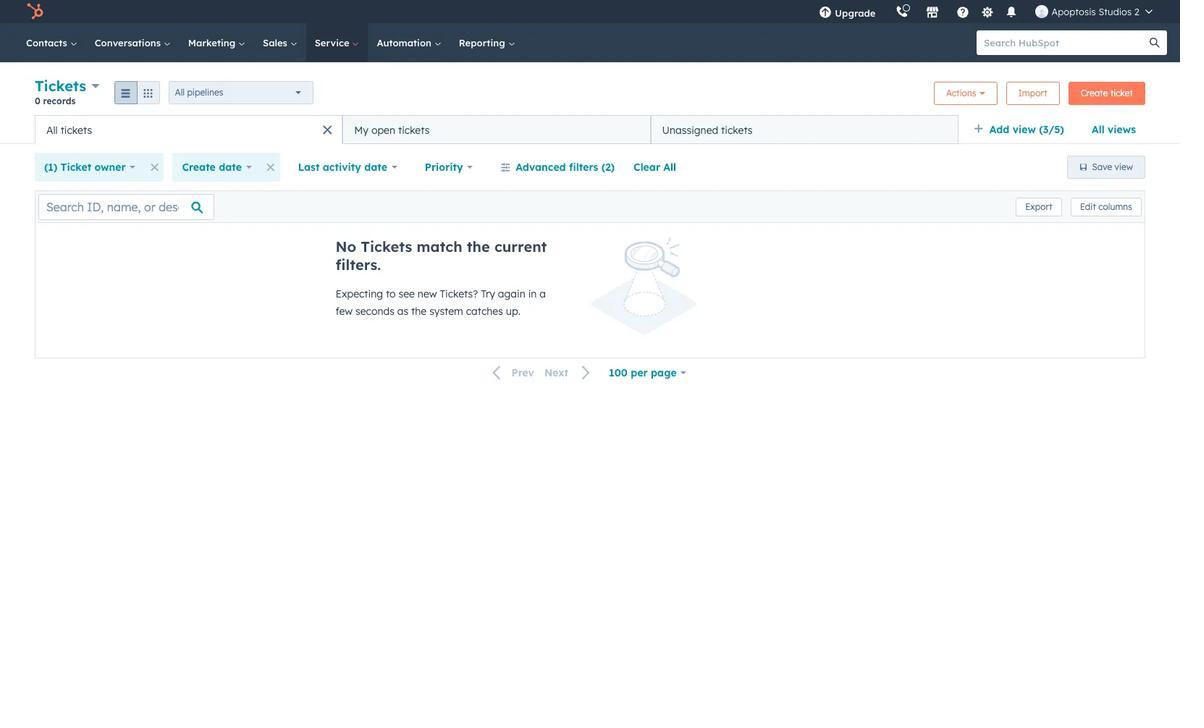 Task type: locate. For each thing, give the bounding box(es) containing it.
tickets inside all tickets button
[[61, 124, 92, 137]]

add
[[990, 123, 1010, 136]]

the inside 'no tickets match the current filters.'
[[467, 238, 490, 256]]

marketplaces image
[[927, 7, 940, 20]]

1 date from the left
[[219, 161, 242, 174]]

edit
[[1081, 201, 1097, 212]]

few
[[336, 305, 353, 318]]

conversations link
[[86, 23, 180, 62]]

notifications image
[[1006, 7, 1019, 20]]

(1) ticket owner button
[[35, 153, 145, 182]]

2 tickets from the left
[[398, 124, 430, 137]]

unassigned
[[662, 124, 719, 137]]

marketing link
[[180, 23, 254, 62]]

sales
[[263, 37, 290, 49]]

import
[[1019, 87, 1048, 98]]

add view (3/5)
[[990, 123, 1065, 136]]

view right save
[[1115, 162, 1134, 172]]

date
[[219, 161, 242, 174], [364, 161, 388, 174]]

tickets
[[61, 124, 92, 137], [398, 124, 430, 137], [722, 124, 753, 137]]

menu item
[[886, 0, 889, 23]]

0 horizontal spatial tickets
[[35, 77, 86, 95]]

tickets inside 'no tickets match the current filters.'
[[361, 238, 412, 256]]

the right as
[[411, 305, 427, 318]]

no tickets match the current filters.
[[336, 238, 547, 274]]

the
[[467, 238, 490, 256], [411, 305, 427, 318]]

records
[[43, 96, 76, 106]]

calling icon image
[[896, 6, 909, 19]]

all for all pipelines
[[175, 87, 185, 97]]

edit columns
[[1081, 201, 1133, 212]]

advanced filters (2) button
[[491, 153, 624, 182]]

all left views
[[1092, 123, 1105, 136]]

group
[[114, 81, 160, 104]]

group inside tickets banner
[[114, 81, 160, 104]]

tickets up records
[[35, 77, 86, 95]]

tickets down records
[[61, 124, 92, 137]]

all
[[175, 87, 185, 97], [1092, 123, 1105, 136], [46, 124, 58, 137], [664, 161, 677, 174]]

automation
[[377, 37, 434, 49]]

calling icon button
[[891, 2, 915, 21]]

create inside button
[[1081, 87, 1109, 98]]

tickets inside my open tickets button
[[398, 124, 430, 137]]

100 per page
[[609, 367, 677, 380]]

(3/5)
[[1040, 123, 1065, 136]]

tickets
[[35, 77, 86, 95], [361, 238, 412, 256]]

create down all tickets button
[[182, 161, 216, 174]]

reporting link
[[450, 23, 524, 62]]

create inside popup button
[[182, 161, 216, 174]]

all views link
[[1083, 115, 1146, 144]]

0 horizontal spatial tickets
[[61, 124, 92, 137]]

0 vertical spatial create
[[1081, 87, 1109, 98]]

view inside button
[[1115, 162, 1134, 172]]

date down all tickets button
[[219, 161, 242, 174]]

Search HubSpot search field
[[977, 30, 1155, 55]]

export button
[[1016, 197, 1062, 216]]

2 date from the left
[[364, 161, 388, 174]]

catches
[[466, 305, 503, 318]]

tickets button
[[35, 75, 100, 96]]

0 records
[[35, 96, 76, 106]]

notifications button
[[1000, 0, 1025, 23]]

actions
[[947, 87, 977, 98]]

menu containing apoptosis studios 2
[[809, 0, 1163, 23]]

advanced
[[516, 161, 566, 174]]

1 vertical spatial tickets
[[361, 238, 412, 256]]

0 vertical spatial view
[[1013, 123, 1036, 136]]

the right match
[[467, 238, 490, 256]]

1 horizontal spatial tickets
[[398, 124, 430, 137]]

view inside popup button
[[1013, 123, 1036, 136]]

tickets?
[[440, 288, 478, 301]]

last
[[298, 161, 320, 174]]

clear all button
[[624, 153, 686, 182]]

apoptosis studios 2 button
[[1027, 0, 1162, 23]]

create for create ticket
[[1081, 87, 1109, 98]]

(2)
[[602, 161, 615, 174]]

date right 'activity'
[[364, 161, 388, 174]]

1 tickets from the left
[[61, 124, 92, 137]]

tickets right no
[[361, 238, 412, 256]]

all down 0 records
[[46, 124, 58, 137]]

automation link
[[368, 23, 450, 62]]

1 vertical spatial the
[[411, 305, 427, 318]]

studios
[[1099, 6, 1132, 17]]

all inside popup button
[[175, 87, 185, 97]]

tickets right unassigned
[[722, 124, 753, 137]]

match
[[417, 238, 463, 256]]

tickets right open
[[398, 124, 430, 137]]

clear all
[[634, 161, 677, 174]]

all tickets button
[[35, 115, 343, 144]]

0 horizontal spatial the
[[411, 305, 427, 318]]

clear
[[634, 161, 661, 174]]

0
[[35, 96, 40, 106]]

upgrade image
[[820, 7, 833, 20]]

create date button
[[173, 153, 261, 182]]

2 horizontal spatial tickets
[[722, 124, 753, 137]]

0 vertical spatial the
[[467, 238, 490, 256]]

help button
[[951, 0, 976, 23]]

owner
[[95, 161, 126, 174]]

all for all views
[[1092, 123, 1105, 136]]

0 horizontal spatial create
[[182, 161, 216, 174]]

0 horizontal spatial date
[[219, 161, 242, 174]]

create ticket
[[1081, 87, 1134, 98]]

1 horizontal spatial tickets
[[361, 238, 412, 256]]

tickets for all tickets
[[61, 124, 92, 137]]

1 horizontal spatial create
[[1081, 87, 1109, 98]]

view right add
[[1013, 123, 1036, 136]]

1 vertical spatial view
[[1115, 162, 1134, 172]]

1 horizontal spatial date
[[364, 161, 388, 174]]

contacts link
[[17, 23, 86, 62]]

menu
[[809, 0, 1163, 23]]

settings image
[[981, 6, 995, 19]]

create left ticket
[[1081, 87, 1109, 98]]

all tickets
[[46, 124, 92, 137]]

all left pipelines
[[175, 87, 185, 97]]

Search ID, name, or description search field
[[38, 194, 214, 220]]

3 tickets from the left
[[722, 124, 753, 137]]

0 horizontal spatial view
[[1013, 123, 1036, 136]]

tickets inside "unassigned tickets" button
[[722, 124, 753, 137]]

current
[[495, 238, 547, 256]]

0 vertical spatial tickets
[[35, 77, 86, 95]]

to
[[386, 288, 396, 301]]

(1)
[[44, 161, 57, 174]]

1 vertical spatial create
[[182, 161, 216, 174]]

1 horizontal spatial the
[[467, 238, 490, 256]]

no
[[336, 238, 357, 256]]

1 horizontal spatial view
[[1115, 162, 1134, 172]]



Task type: vqa. For each thing, say whether or not it's contained in the screenshot.
Add view (3/5) popup button
yes



Task type: describe. For each thing, give the bounding box(es) containing it.
all for all tickets
[[46, 124, 58, 137]]

last activity date button
[[289, 153, 407, 182]]

new
[[418, 288, 437, 301]]

activity
[[323, 161, 361, 174]]

search image
[[1150, 38, 1160, 48]]

per
[[631, 367, 648, 380]]

marketing
[[188, 37, 238, 49]]

my open tickets
[[354, 124, 430, 137]]

add view (3/5) button
[[965, 115, 1083, 144]]

view for add
[[1013, 123, 1036, 136]]

all pipelines button
[[168, 81, 313, 104]]

page
[[651, 367, 677, 380]]

hubspot image
[[26, 3, 43, 20]]

as
[[398, 305, 409, 318]]

prev button
[[484, 364, 540, 383]]

expecting to see new tickets? try again in a few seconds as the system catches up.
[[336, 288, 546, 318]]

service link
[[306, 23, 368, 62]]

my
[[354, 124, 369, 137]]

tickets banner
[[35, 75, 1146, 115]]

pagination navigation
[[484, 364, 600, 383]]

sales link
[[254, 23, 306, 62]]

the inside expecting to see new tickets? try again in a few seconds as the system catches up.
[[411, 305, 427, 318]]

import button
[[1007, 81, 1060, 105]]

create date
[[182, 161, 242, 174]]

again
[[498, 288, 526, 301]]

save view button
[[1067, 156, 1146, 179]]

save
[[1093, 162, 1113, 172]]

view for save
[[1115, 162, 1134, 172]]

try
[[481, 288, 495, 301]]

pipelines
[[187, 87, 223, 97]]

all views
[[1092, 123, 1137, 136]]

(1) ticket owner
[[44, 161, 126, 174]]

export
[[1026, 201, 1053, 212]]

search button
[[1143, 30, 1168, 55]]

apoptosis studios 2
[[1052, 6, 1140, 17]]

create ticket button
[[1069, 81, 1146, 105]]

a
[[540, 288, 546, 301]]

in
[[529, 288, 537, 301]]

advanced filters (2)
[[516, 161, 615, 174]]

unassigned tickets button
[[651, 115, 959, 144]]

create for create date
[[182, 161, 216, 174]]

contacts
[[26, 37, 70, 49]]

service
[[315, 37, 352, 49]]

conversations
[[95, 37, 164, 49]]

100
[[609, 367, 628, 380]]

settings link
[[979, 4, 997, 19]]

all right clear
[[664, 161, 677, 174]]

date inside popup button
[[364, 161, 388, 174]]

priority button
[[416, 153, 483, 182]]

actions button
[[934, 81, 998, 105]]

open
[[372, 124, 396, 137]]

marketplaces button
[[918, 0, 949, 23]]

hubspot link
[[17, 3, 54, 20]]

views
[[1108, 123, 1137, 136]]

date inside popup button
[[219, 161, 242, 174]]

tickets for unassigned tickets
[[722, 124, 753, 137]]

columns
[[1099, 201, 1133, 212]]

filters
[[569, 161, 599, 174]]

save view
[[1093, 162, 1134, 172]]

reporting
[[459, 37, 508, 49]]

system
[[430, 305, 463, 318]]

100 per page button
[[600, 359, 696, 388]]

see
[[399, 288, 415, 301]]

edit columns button
[[1071, 197, 1142, 216]]

upgrade
[[835, 7, 876, 19]]

help image
[[957, 7, 970, 20]]

apoptosis
[[1052, 6, 1097, 17]]

tara schultz image
[[1036, 5, 1049, 18]]

filters.
[[336, 256, 381, 274]]

next
[[545, 367, 569, 380]]

next button
[[540, 364, 600, 383]]

last activity date
[[298, 161, 388, 174]]

seconds
[[356, 305, 395, 318]]

up.
[[506, 305, 521, 318]]

ticket
[[1111, 87, 1134, 98]]

ticket
[[61, 161, 91, 174]]

tickets inside tickets popup button
[[35, 77, 86, 95]]

expecting
[[336, 288, 383, 301]]

2
[[1135, 6, 1140, 17]]



